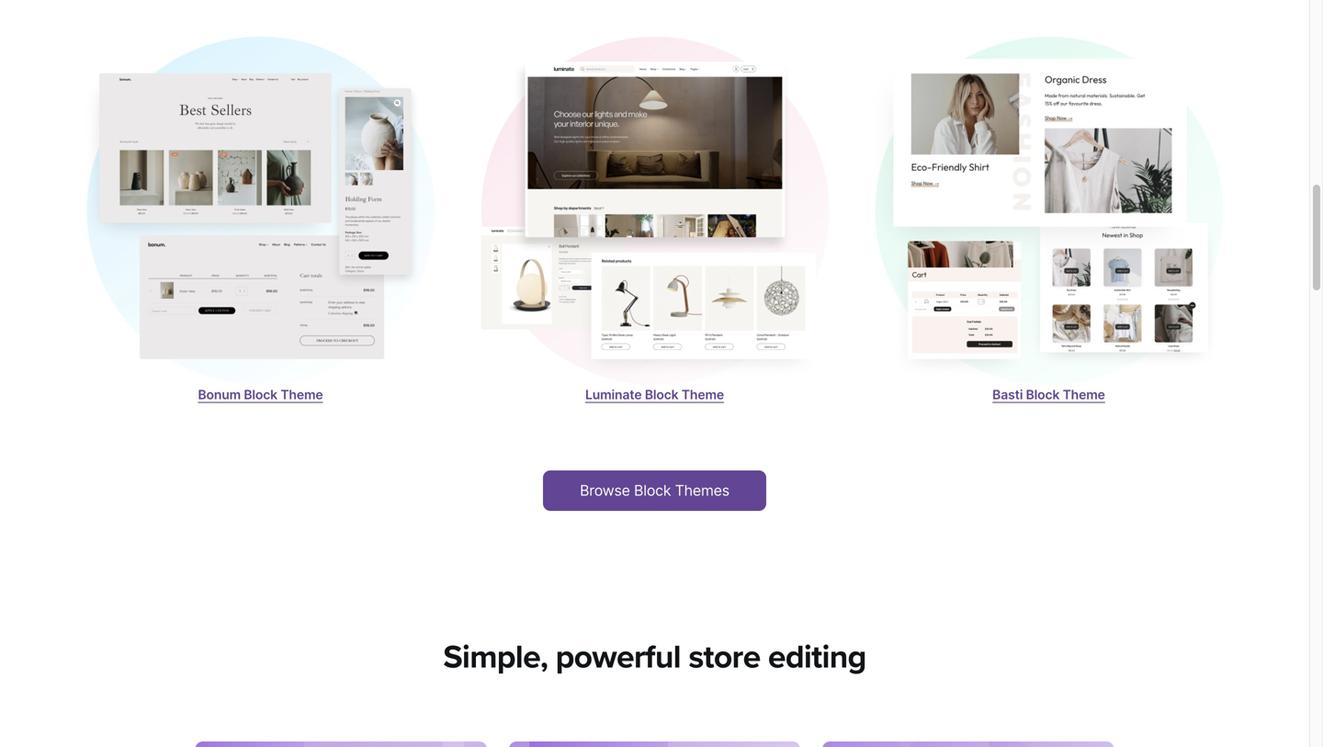 Task type: vqa. For each thing, say whether or not it's contained in the screenshot.
80 associated with 80 themes found
no



Task type: locate. For each thing, give the bounding box(es) containing it.
luminate block theme link
[[586, 387, 725, 403]]

block
[[244, 387, 278, 403], [645, 387, 679, 403], [1027, 387, 1060, 403], [634, 482, 671, 500]]

store
[[689, 638, 761, 677]]

bonum block theme link
[[198, 387, 323, 403]]

block right browse
[[634, 482, 671, 500]]

theme right basti
[[1063, 387, 1106, 403]]

browse block themes link
[[543, 471, 767, 511]]

theme for luminate block theme
[[682, 387, 725, 403]]

theme right bonum
[[281, 387, 323, 403]]

browse block themes
[[580, 482, 730, 500]]

2 horizontal spatial theme
[[1063, 387, 1106, 403]]

block for basti
[[1027, 387, 1060, 403]]

1 horizontal spatial theme
[[682, 387, 725, 403]]

0 horizontal spatial theme
[[281, 387, 323, 403]]

theme
[[281, 387, 323, 403], [682, 387, 725, 403], [1063, 387, 1106, 403]]

block right bonum
[[244, 387, 278, 403]]

2 theme from the left
[[682, 387, 725, 403]]

bonum block theme
[[198, 387, 323, 403]]

block right the luminate
[[645, 387, 679, 403]]

bonum
[[198, 387, 241, 403]]

powerful
[[556, 638, 681, 677]]

theme right the luminate
[[682, 387, 725, 403]]

basti
[[993, 387, 1024, 403]]

1 theme from the left
[[281, 387, 323, 403]]

themes
[[675, 482, 730, 500]]

block right basti
[[1027, 387, 1060, 403]]

simple,
[[443, 638, 548, 677]]

theme for bonum block theme
[[281, 387, 323, 403]]

3 theme from the left
[[1063, 387, 1106, 403]]



Task type: describe. For each thing, give the bounding box(es) containing it.
block for bonum
[[244, 387, 278, 403]]

editing
[[769, 638, 867, 677]]

browse
[[580, 482, 631, 500]]

block for browse
[[634, 482, 671, 500]]

theme for basti block theme
[[1063, 387, 1106, 403]]

block for luminate
[[645, 387, 679, 403]]

simple, powerful store editing
[[443, 638, 867, 677]]

luminate
[[586, 387, 642, 403]]

luminate block theme
[[586, 387, 725, 403]]

basti block theme
[[993, 387, 1106, 403]]

basti block theme link
[[993, 387, 1106, 403]]



